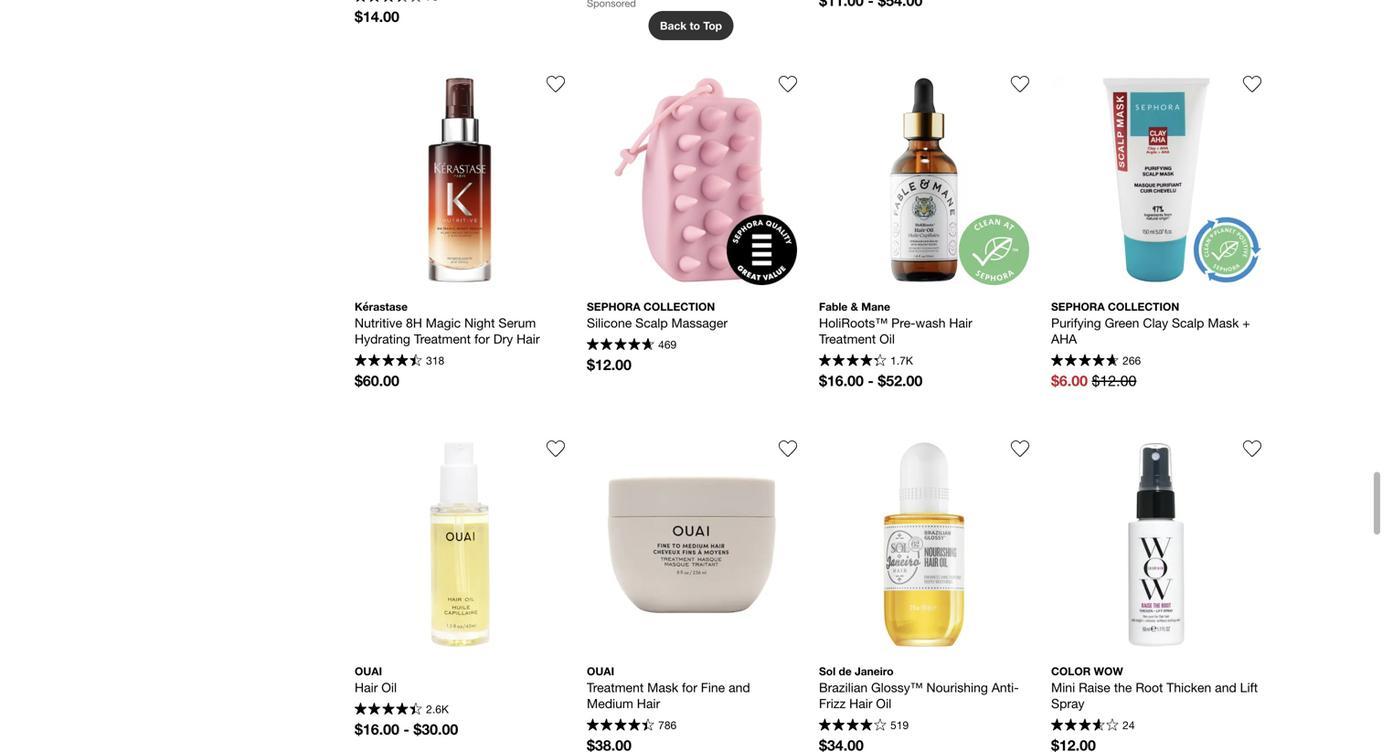 Task type: vqa. For each thing, say whether or not it's contained in the screenshot.
wash
yes



Task type: describe. For each thing, give the bounding box(es) containing it.
hair inside kérastase nutritive 8h magic night serum hydrating treatment for dry hair
[[517, 331, 540, 346]]

786
[[658, 719, 677, 732]]

nourishing
[[927, 680, 988, 695]]

519 reviews element
[[891, 719, 909, 732]]

266 reviews element
[[1123, 354, 1141, 367]]

color
[[1051, 665, 1091, 678]]

brazilian
[[819, 680, 868, 695]]

hair inside ouai hair oil
[[355, 680, 378, 695]]

to
[[690, 19, 700, 32]]

$60.00
[[355, 372, 399, 389]]

4.5 stars element up $6.00 $12.00
[[1051, 354, 1119, 369]]

aha
[[1051, 331, 1077, 346]]

0 horizontal spatial $12.00
[[587, 356, 632, 373]]

sign in to love color wow - mini raise the root thicken and lift spray image
[[1243, 440, 1262, 458]]

silicone
[[587, 315, 632, 330]]

ouai for treatment
[[587, 665, 614, 678]]

mask inside sephora collection purifying green clay scalp mask + aha
[[1208, 315, 1239, 330]]

serum
[[499, 315, 536, 330]]

scalp inside sephora collection silicone scalp massager
[[636, 315, 668, 330]]

$16.00 - $30.00
[[355, 721, 458, 738]]

266
[[1123, 354, 1141, 367]]

8h
[[406, 315, 422, 330]]

$12.00 inside $6.00 $12.00
[[1092, 372, 1137, 389]]

collection for massager
[[644, 300, 715, 313]]

$16.00 for $16.00 - $52.00
[[819, 372, 864, 389]]

clay
[[1143, 315, 1168, 330]]

$16.00 for $16.00 - $30.00
[[355, 721, 399, 738]]

ouai treatment mask for fine and medium hair
[[587, 665, 754, 711]]

- for $30.00
[[404, 721, 409, 738]]

sign in to love kérastase - nutritive 8h magic night serum hydrating treatment for dry hair image
[[547, 75, 565, 93]]

back
[[660, 19, 687, 32]]

2.6k
[[426, 703, 449, 716]]

4.5 stars element for $16.00 - $52.00
[[819, 354, 887, 369]]

ouai - hair oil image
[[355, 440, 565, 650]]

sign in to love ouai - hair oil image
[[547, 440, 565, 458]]

the
[[1114, 680, 1132, 695]]

fine
[[701, 680, 725, 695]]

oil inside ouai hair oil
[[381, 680, 397, 695]]

pre-
[[892, 315, 916, 330]]

&
[[851, 300, 858, 313]]

magic
[[426, 315, 461, 330]]

wow
[[1094, 665, 1123, 678]]

scalp inside sephora collection purifying green clay scalp mask + aha
[[1172, 315, 1204, 330]]

2.6k reviews element
[[426, 703, 449, 716]]

back to top button
[[649, 11, 734, 40]]

sephora collection silicone scalp massager
[[587, 300, 728, 330]]

$52.00
[[878, 372, 923, 389]]

4.5 stars element for $16.00 - $30.00
[[355, 703, 422, 717]]

wash
[[916, 315, 946, 330]]

janeiro
[[855, 665, 894, 678]]

green
[[1105, 315, 1140, 330]]

collection for clay
[[1108, 300, 1180, 313]]

mane
[[861, 300, 890, 313]]

treatment inside "ouai treatment mask for fine and medium hair"
[[587, 680, 644, 695]]

78 reviews element
[[426, 0, 438, 2]]

- for $52.00
[[868, 372, 874, 389]]

purifying
[[1051, 315, 1101, 330]]

469
[[658, 338, 677, 351]]



Task type: locate. For each thing, give the bounding box(es) containing it.
$12.00 down silicone
[[587, 356, 632, 373]]

469 reviews element
[[658, 338, 677, 351]]

0 vertical spatial -
[[868, 372, 874, 389]]

and left lift
[[1215, 680, 1237, 695]]

and inside the color wow mini raise the root thicken and lift spray
[[1215, 680, 1237, 695]]

0 horizontal spatial scalp
[[636, 315, 668, 330]]

mask up 786
[[647, 680, 678, 695]]

oil down pre-
[[880, 331, 895, 346]]

ouai - treatment mask for fine and medium hair image
[[587, 440, 797, 650]]

oil inside "fable & mane holiroots™ pre-wash hair treatment oil"
[[880, 331, 895, 346]]

raise
[[1079, 680, 1111, 695]]

sephora up silicone
[[587, 300, 641, 313]]

1 vertical spatial mask
[[647, 680, 678, 695]]

hydrating
[[355, 331, 410, 346]]

$16.00
[[819, 372, 864, 389], [355, 721, 399, 738]]

786 reviews element
[[658, 719, 677, 732]]

$16.00 left $52.00
[[819, 372, 864, 389]]

sol de janeiro - brazilian glossy™ nourishing anti-frizz hair oil image
[[819, 440, 1029, 650]]

sephora inside sephora collection silicone scalp massager
[[587, 300, 641, 313]]

2 horizontal spatial treatment
[[819, 331, 876, 346]]

fable & mane - holiroots™ pre-wash hair treatment oil image
[[819, 75, 1029, 285]]

sign in to love sephora collection - silicone scalp massager image
[[779, 75, 797, 93]]

ouai inside ouai hair oil
[[355, 665, 382, 678]]

sephora collection - silicone scalp massager image
[[587, 75, 797, 285]]

hair right wash
[[949, 315, 973, 330]]

0 horizontal spatial collection
[[644, 300, 715, 313]]

sign in to love fable & mane - holiroots™ pre-wash hair treatment oil image
[[1011, 75, 1029, 93]]

- left $52.00
[[868, 372, 874, 389]]

1 and from the left
[[729, 680, 750, 695]]

4.5 stars element up $16.00 - $30.00 on the left bottom of the page
[[355, 703, 422, 717]]

glossy™
[[871, 680, 923, 695]]

oil
[[880, 331, 895, 346], [381, 680, 397, 695], [876, 696, 892, 711]]

$6.00 $12.00
[[1051, 372, 1137, 389]]

collection up massager
[[644, 300, 715, 313]]

1 horizontal spatial -
[[868, 372, 874, 389]]

collection inside sephora collection purifying green clay scalp mask + aha
[[1108, 300, 1180, 313]]

hair inside "ouai treatment mask for fine and medium hair"
[[637, 696, 660, 711]]

sol de janeiro brazilian glossy™ nourishing anti- frizz hair oil
[[819, 665, 1019, 711]]

scalp
[[636, 315, 668, 330], [1172, 315, 1204, 330]]

ouai for hair
[[355, 665, 382, 678]]

ouai hair oil
[[355, 665, 397, 695]]

3.5 stars element
[[1051, 719, 1119, 733]]

1 vertical spatial $16.00
[[355, 721, 399, 738]]

hair down brazilian
[[849, 696, 873, 711]]

4.5 stars element down medium
[[587, 719, 654, 733]]

sephora
[[587, 300, 641, 313], [1051, 300, 1105, 313]]

0 horizontal spatial treatment
[[414, 331, 471, 346]]

4.5 stars element for $60.00
[[355, 354, 422, 369]]

$16.00 down ouai hair oil
[[355, 721, 399, 738]]

for
[[474, 331, 490, 346], [682, 680, 697, 695]]

kérastase - nutritive 8h magic night serum hydrating treatment for dry hair image
[[355, 75, 565, 285]]

for down the night
[[474, 331, 490, 346]]

1 vertical spatial for
[[682, 680, 697, 695]]

and right fine
[[729, 680, 750, 695]]

treatment down magic
[[414, 331, 471, 346]]

1 scalp from the left
[[636, 315, 668, 330]]

mask inside "ouai treatment mask for fine and medium hair"
[[647, 680, 678, 695]]

treatment inside "fable & mane holiroots™ pre-wash hair treatment oil"
[[819, 331, 876, 346]]

sign in to love sephora collection - purifying green clay scalp mask + aha image
[[1243, 75, 1262, 93]]

4.5 stars element
[[587, 338, 654, 353], [355, 354, 422, 369], [819, 354, 887, 369], [1051, 354, 1119, 369], [355, 703, 422, 717], [587, 719, 654, 733]]

318
[[426, 354, 444, 367]]

4.5 stars element down silicone
[[587, 338, 654, 353]]

color wow - mini raise the root thicken and lift spray image
[[1051, 440, 1262, 650]]

hair
[[949, 315, 973, 330], [517, 331, 540, 346], [355, 680, 378, 695], [637, 696, 660, 711], [849, 696, 873, 711]]

for inside kérastase nutritive 8h magic night serum hydrating treatment for dry hair
[[474, 331, 490, 346]]

0 horizontal spatial for
[[474, 331, 490, 346]]

collection inside sephora collection silicone scalp massager
[[644, 300, 715, 313]]

sephora up purifying
[[1051, 300, 1105, 313]]

sign in to love sol de janeiro - brazilian glossy™ nourishing anti-frizz hair oil image
[[1011, 440, 1029, 458]]

hair up $16.00 - $30.00 on the left bottom of the page
[[355, 680, 378, 695]]

hair up 786
[[637, 696, 660, 711]]

hair down serum
[[517, 331, 540, 346]]

frizz
[[819, 696, 846, 711]]

$16.00 - $52.00
[[819, 372, 923, 389]]

lift
[[1240, 680, 1258, 695]]

24 reviews element
[[1123, 719, 1135, 732]]

de
[[839, 665, 852, 678]]

sol
[[819, 665, 836, 678]]

2 vertical spatial oil
[[876, 696, 892, 711]]

+
[[1243, 315, 1250, 330]]

2 ouai from the left
[[587, 665, 614, 678]]

2 and from the left
[[1215, 680, 1237, 695]]

4 stars element
[[819, 719, 887, 733]]

4.5 stars element for $12.00
[[587, 338, 654, 353]]

$12.00
[[587, 356, 632, 373], [1092, 372, 1137, 389]]

1 horizontal spatial mask
[[1208, 315, 1239, 330]]

1 sephora from the left
[[587, 300, 641, 313]]

treatment inside kérastase nutritive 8h magic night serum hydrating treatment for dry hair
[[414, 331, 471, 346]]

ouai up $16.00 - $30.00 on the left bottom of the page
[[355, 665, 382, 678]]

mask left +
[[1208, 315, 1239, 330]]

anti-
[[992, 680, 1019, 695]]

0 horizontal spatial mask
[[647, 680, 678, 695]]

sign in to love ouai - treatment mask for fine and medium hair image
[[779, 440, 797, 458]]

oil down glossy™
[[876, 696, 892, 711]]

scalp right clay
[[1172, 315, 1204, 330]]

0 vertical spatial for
[[474, 331, 490, 346]]

oil up $16.00 - $30.00 on the left bottom of the page
[[381, 680, 397, 695]]

-
[[868, 372, 874, 389], [404, 721, 409, 738]]

treatment down holiroots™
[[819, 331, 876, 346]]

1 ouai from the left
[[355, 665, 382, 678]]

and
[[729, 680, 750, 695], [1215, 680, 1237, 695]]

1 horizontal spatial for
[[682, 680, 697, 695]]

for left fine
[[682, 680, 697, 695]]

hair inside sol de janeiro brazilian glossy™ nourishing anti- frizz hair oil
[[849, 696, 873, 711]]

1.7k reviews element
[[891, 354, 913, 367]]

hair inside "fable & mane holiroots™ pre-wash hair treatment oil"
[[949, 315, 973, 330]]

$6.00
[[1051, 372, 1088, 389]]

sephora for purifying
[[1051, 300, 1105, 313]]

ouai
[[355, 665, 382, 678], [587, 665, 614, 678]]

1 horizontal spatial sephora
[[1051, 300, 1105, 313]]

1 horizontal spatial ouai
[[587, 665, 614, 678]]

0 horizontal spatial -
[[404, 721, 409, 738]]

- left $30.00
[[404, 721, 409, 738]]

0 vertical spatial oil
[[880, 331, 895, 346]]

$12.00 down 266
[[1092, 372, 1137, 389]]

collection
[[644, 300, 715, 313], [1108, 300, 1180, 313]]

fable
[[819, 300, 848, 313]]

root
[[1136, 680, 1163, 695]]

ouai up medium
[[587, 665, 614, 678]]

medium
[[587, 696, 633, 711]]

for inside "ouai treatment mask for fine and medium hair"
[[682, 680, 697, 695]]

sephora inside sephora collection purifying green clay scalp mask + aha
[[1051, 300, 1105, 313]]

night
[[464, 315, 495, 330]]

1 horizontal spatial $12.00
[[1092, 372, 1137, 389]]

treatment for $16.00 - $52.00
[[819, 331, 876, 346]]

2 sephora from the left
[[1051, 300, 1105, 313]]

color wow mini raise the root thicken and lift spray
[[1051, 665, 1262, 711]]

0 horizontal spatial ouai
[[355, 665, 382, 678]]

1 horizontal spatial collection
[[1108, 300, 1180, 313]]

spray
[[1051, 696, 1085, 711]]

24
[[1123, 719, 1135, 732]]

collection up clay
[[1108, 300, 1180, 313]]

1.7k
[[891, 354, 913, 367]]

holiroots™
[[819, 315, 888, 330]]

0 vertical spatial $16.00
[[819, 372, 864, 389]]

1 vertical spatial oil
[[381, 680, 397, 695]]

sephora collection purifying green clay scalp mask + aha
[[1051, 300, 1254, 346]]

mini
[[1051, 680, 1075, 695]]

0 horizontal spatial $16.00
[[355, 721, 399, 738]]

nutritive
[[355, 315, 402, 330]]

1 horizontal spatial and
[[1215, 680, 1237, 695]]

$14.00
[[355, 8, 399, 25]]

scalp up 469 in the left top of the page
[[636, 315, 668, 330]]

top
[[703, 19, 722, 32]]

0 vertical spatial mask
[[1208, 315, 1239, 330]]

0 horizontal spatial sephora
[[587, 300, 641, 313]]

treatment for $60.00
[[414, 331, 471, 346]]

1 collection from the left
[[644, 300, 715, 313]]

treatment
[[414, 331, 471, 346], [819, 331, 876, 346], [587, 680, 644, 695]]

519
[[891, 719, 909, 732]]

$14.00 link
[[355, 0, 565, 31]]

sephora for silicone
[[587, 300, 641, 313]]

oil inside sol de janeiro brazilian glossy™ nourishing anti- frizz hair oil
[[876, 696, 892, 711]]

1 horizontal spatial $16.00
[[819, 372, 864, 389]]

mask
[[1208, 315, 1239, 330], [647, 680, 678, 695]]

kérastase
[[355, 300, 408, 313]]

4.5 stars element up $16.00 - $52.00
[[819, 354, 887, 369]]

back to top
[[660, 19, 722, 32]]

fable & mane holiroots™ pre-wash hair treatment oil
[[819, 300, 976, 346]]

$30.00
[[414, 721, 458, 738]]

kérastase nutritive 8h magic night serum hydrating treatment for dry hair
[[355, 300, 540, 346]]

and inside "ouai treatment mask for fine and medium hair"
[[729, 680, 750, 695]]

dry
[[493, 331, 513, 346]]

1 horizontal spatial treatment
[[587, 680, 644, 695]]

massager
[[672, 315, 728, 330]]

0 horizontal spatial and
[[729, 680, 750, 695]]

2 scalp from the left
[[1172, 315, 1204, 330]]

treatment up medium
[[587, 680, 644, 695]]

4.5 stars element up $60.00
[[355, 354, 422, 369]]

1 horizontal spatial scalp
[[1172, 315, 1204, 330]]

1 vertical spatial -
[[404, 721, 409, 738]]

2 collection from the left
[[1108, 300, 1180, 313]]

thicken
[[1167, 680, 1212, 695]]

sephora collection - purifying green clay scalp mask + aha image
[[1051, 75, 1262, 285]]

318 reviews element
[[426, 354, 444, 367]]

ouai inside "ouai treatment mask for fine and medium hair"
[[587, 665, 614, 678]]



